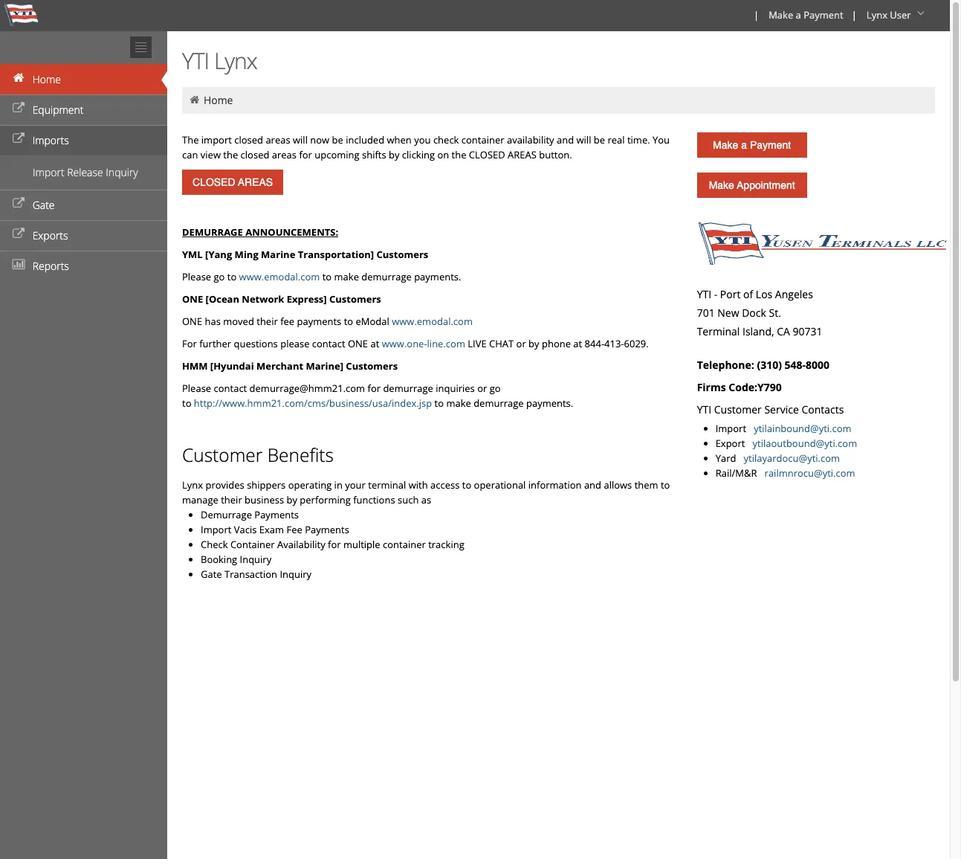 Task type: describe. For each thing, give the bounding box(es) containing it.
button.
[[540, 148, 573, 161]]

container inside the import closed areas will now be included when you check container availability and will be real time.  you can view the closed areas for upcoming shifts by clicking on the closed areas button.
[[462, 133, 505, 147]]

0 vertical spatial go
[[214, 270, 225, 283]]

code:y790
[[729, 380, 782, 394]]

to right access
[[463, 478, 472, 492]]

one for one [ocean network express] customers
[[182, 292, 203, 306]]

now
[[310, 133, 330, 147]]

los
[[756, 287, 773, 301]]

1 vertical spatial closed
[[241, 148, 270, 161]]

import inside lynx provides shippers operating in your terminal with access to operational information and allows them to manage their business by performing functions such as demurrage payments import vacis exam fee payments check container availability for multiple container tracking booking inquiry gate transaction inquiry
[[201, 523, 232, 536]]

(310)
[[758, 358, 783, 372]]

access
[[431, 478, 460, 492]]

customers for hmm [hyundai merchant marine] customers
[[346, 359, 398, 373]]

external link image for equipment
[[11, 103, 26, 114]]

information
[[529, 478, 582, 492]]

express]
[[287, 292, 327, 306]]

1 vertical spatial customer
[[182, 443, 263, 467]]

1 horizontal spatial customer
[[715, 402, 762, 417]]

ytilaoutbound@yti.com
[[753, 437, 858, 450]]

can
[[182, 148, 198, 161]]

reports link
[[0, 251, 167, 281]]

availability
[[507, 133, 555, 147]]

rail/m&r
[[716, 466, 758, 480]]

1 vertical spatial make
[[714, 139, 739, 151]]

telephone: (310) 548-8000
[[698, 358, 830, 372]]

lynx for user
[[867, 8, 888, 22]]

1 horizontal spatial home link
[[204, 93, 233, 107]]

90731
[[793, 324, 823, 338]]

benefits
[[268, 443, 334, 467]]

of
[[744, 287, 754, 301]]

gate link
[[0, 190, 167, 220]]

reports
[[32, 259, 69, 273]]

yti for yti customer service contacts
[[698, 402, 712, 417]]

has
[[205, 315, 221, 328]]

by inside the import closed areas will now be included when you check container availability and will be real time.  you can view the closed areas for upcoming shifts by clicking on the closed areas button.
[[389, 148, 400, 161]]

external link image for exports
[[11, 229, 26, 240]]

customers for one [ocean network express] customers
[[330, 292, 381, 306]]

[yang
[[205, 248, 232, 261]]

http://www.hmm21.com/cms/business/usa/index.jsp link
[[194, 397, 432, 410]]

payments
[[297, 315, 342, 328]]

real
[[608, 133, 625, 147]]

to left "emodal"
[[344, 315, 353, 328]]

check
[[201, 538, 228, 551]]

marine]
[[306, 359, 344, 373]]

1 horizontal spatial home
[[204, 93, 233, 107]]

multiple
[[344, 538, 381, 551]]

0 vertical spatial demurrage
[[362, 270, 412, 283]]

1 horizontal spatial lynx
[[214, 45, 257, 76]]

for inside please contact demurrage@hmm21.com for demurrage inquiries or go to
[[368, 382, 381, 395]]

please contact demurrage@hmm21.com for demurrage inquiries or go to
[[182, 382, 501, 410]]

home image
[[188, 94, 201, 105]]

1 horizontal spatial contact
[[312, 337, 346, 350]]

1 | from the left
[[754, 8, 760, 22]]

such
[[398, 493, 419, 507]]

2 vertical spatial demurrage
[[474, 397, 524, 410]]

marine
[[261, 248, 296, 261]]

inquiries
[[436, 382, 475, 395]]

1 horizontal spatial inquiry
[[240, 553, 272, 566]]

0 vertical spatial make a payment
[[769, 8, 844, 22]]

exam
[[259, 523, 284, 536]]

as
[[422, 493, 432, 507]]

container
[[231, 538, 275, 551]]

check
[[434, 133, 459, 147]]

for inside lynx provides shippers operating in your terminal with access to operational information and allows them to manage their business by performing functions such as demurrage payments import vacis exam fee payments check container availability for multiple container tracking booking inquiry gate transaction inquiry
[[328, 538, 341, 551]]

your
[[345, 478, 366, 492]]

go inside please contact demurrage@hmm21.com for demurrage inquiries or go to
[[490, 382, 501, 395]]

service
[[765, 402, 800, 417]]

import
[[201, 133, 232, 147]]

to up [ocean
[[227, 270, 237, 283]]

demurrage
[[201, 508, 252, 521]]

lynx user link
[[861, 0, 934, 31]]

[hyundai
[[210, 359, 254, 373]]

yti - port of los angeles 701 new dock st. terminal island, ca 90731
[[698, 287, 823, 338]]

one for one has moved their fee payments to emodal www.emodal.com
[[182, 315, 202, 328]]

island,
[[743, 324, 775, 338]]

export ytilaoutbound@yti.com yard ytilayardocu@yti.com rail/m&r railmnrocu@yti.com
[[716, 437, 858, 480]]

1 vertical spatial make a payment
[[714, 139, 792, 151]]

www.emodal.com link for one has moved their fee payments to emodal www.emodal.com
[[392, 315, 473, 328]]

1 vertical spatial areas
[[272, 148, 297, 161]]

you
[[415, 133, 431, 147]]

yml
[[182, 248, 203, 261]]

and inside the import closed areas will now be included when you check container availability and will be real time.  you can view the closed areas for upcoming shifts by clicking on the closed areas button.
[[557, 133, 574, 147]]

equipment
[[32, 103, 84, 117]]

import for import release inquiry
[[33, 165, 64, 179]]

equipment link
[[0, 94, 167, 125]]

functions
[[353, 493, 395, 507]]

demurrage inside please contact demurrage@hmm21.com for demurrage inquiries or go to
[[383, 382, 434, 395]]

ytilainbound@yti.com
[[754, 422, 852, 435]]

lynx user
[[867, 8, 912, 22]]

release
[[67, 165, 103, 179]]

appointment
[[738, 179, 796, 191]]

dock
[[743, 306, 767, 320]]

ca
[[778, 324, 791, 338]]

telephone:
[[698, 358, 755, 372]]

transportation]
[[298, 248, 374, 261]]

external link image for imports
[[11, 134, 26, 144]]

container inside lynx provides shippers operating in your terminal with access to operational information and allows them to manage their business by performing functions such as demurrage payments import vacis exam fee payments check container availability for multiple container tracking booking inquiry gate transaction inquiry
[[383, 538, 426, 551]]

demurrage announcements:
[[182, 225, 339, 239]]

8000
[[806, 358, 830, 372]]

0 vertical spatial payments.
[[414, 270, 462, 283]]

0 vertical spatial make
[[769, 8, 794, 22]]

0 horizontal spatial payments
[[255, 508, 299, 521]]

ytilayardocu@yti.com
[[744, 452, 841, 465]]

to down inquiries
[[435, 397, 444, 410]]

import for import
[[716, 422, 752, 435]]

operating
[[288, 478, 332, 492]]

further
[[200, 337, 231, 350]]

moved
[[223, 315, 254, 328]]

701
[[698, 306, 715, 320]]

0 horizontal spatial home link
[[0, 64, 167, 94]]

in
[[334, 478, 343, 492]]

0 vertical spatial their
[[257, 315, 278, 328]]

for inside the import closed areas will now be included when you check container availability and will be real time.  you can view the closed areas for upcoming shifts by clicking on the closed areas button.
[[299, 148, 312, 161]]

contacts
[[802, 402, 845, 417]]

1 horizontal spatial www.emodal.com
[[392, 315, 473, 328]]

844-
[[585, 337, 605, 350]]

fee
[[281, 315, 295, 328]]

one [ocean network express] customers
[[182, 292, 381, 306]]

imports link
[[0, 125, 167, 155]]

clicking
[[402, 148, 435, 161]]

the
[[182, 133, 199, 147]]

to down transportation]
[[323, 270, 332, 283]]

export
[[716, 437, 746, 450]]

and inside lynx provides shippers operating in your terminal with access to operational information and allows them to manage their business by performing functions such as demurrage payments import vacis exam fee payments check container availability for multiple container tracking booking inquiry gate transaction inquiry
[[585, 478, 602, 492]]

tracking
[[429, 538, 465, 551]]

vacis
[[234, 523, 257, 536]]

www.emodal.com link for to make demurrage payments.
[[239, 270, 320, 283]]

shippers
[[247, 478, 286, 492]]

for
[[182, 337, 197, 350]]

booking
[[201, 553, 237, 566]]

contact inside please contact demurrage@hmm21.com for demurrage inquiries or go to
[[214, 382, 247, 395]]

transaction
[[225, 568, 277, 581]]

line.com
[[427, 337, 466, 350]]

for further questions please contact one at www.one-line.com live chat or by phone at 844-413-6029.
[[182, 337, 649, 350]]

1 be from the left
[[332, 133, 344, 147]]



Task type: vqa. For each thing, say whether or not it's contained in the screenshot.


Task type: locate. For each thing, give the bounding box(es) containing it.
1 horizontal spatial import
[[201, 523, 232, 536]]

at down "emodal"
[[371, 337, 380, 350]]

or right chat
[[517, 337, 526, 350]]

2 at from the left
[[574, 337, 583, 350]]

or inside please contact demurrage@hmm21.com for demurrage inquiries or go to
[[478, 382, 488, 395]]

0 vertical spatial one
[[182, 292, 203, 306]]

please for please go to www.emodal.com to make demurrage payments.
[[182, 270, 211, 283]]

customers up http://www.hmm21.com/cms/business/usa/index.jsp to make demurrage payments.
[[346, 359, 398, 373]]

make appointment link
[[698, 173, 808, 198]]

0 vertical spatial payments
[[255, 508, 299, 521]]

to inside please contact demurrage@hmm21.com for demurrage inquiries or go to
[[182, 397, 192, 410]]

yti left -
[[698, 287, 712, 301]]

go down [yang
[[214, 270, 225, 283]]

0 horizontal spatial customer
[[182, 443, 263, 467]]

one down "emodal"
[[348, 337, 368, 350]]

0 horizontal spatial the
[[223, 148, 238, 161]]

0 vertical spatial by
[[389, 148, 400, 161]]

operational
[[474, 478, 526, 492]]

1 vertical spatial home
[[204, 93, 233, 107]]

external link image
[[11, 103, 26, 114], [11, 134, 26, 144], [11, 199, 26, 209], [11, 229, 26, 240]]

1 external link image from the top
[[11, 103, 26, 114]]

payments. up line.com
[[414, 270, 462, 283]]

will left 'now'
[[293, 133, 308, 147]]

2 vertical spatial customers
[[346, 359, 398, 373]]

on
[[438, 148, 449, 161]]

customers right transportation]
[[377, 248, 429, 261]]

-
[[715, 287, 718, 301]]

0 vertical spatial home
[[32, 72, 61, 86]]

ytilainbound@yti.com link
[[754, 422, 852, 435]]

demurrage up "emodal"
[[362, 270, 412, 283]]

home right home image
[[32, 72, 61, 86]]

0 vertical spatial make a payment link
[[763, 0, 849, 31]]

and left allows
[[585, 478, 602, 492]]

0 vertical spatial areas
[[266, 133, 291, 147]]

areas
[[266, 133, 291, 147], [272, 148, 297, 161]]

please
[[182, 270, 211, 283], [182, 382, 211, 395]]

1 horizontal spatial |
[[852, 8, 858, 22]]

1 vertical spatial make
[[447, 397, 471, 410]]

their
[[257, 315, 278, 328], [221, 493, 242, 507]]

allows
[[604, 478, 633, 492]]

1 horizontal spatial or
[[517, 337, 526, 350]]

please down yml on the left
[[182, 270, 211, 283]]

one left has
[[182, 315, 202, 328]]

home link right home icon
[[204, 93, 233, 107]]

emodal
[[356, 315, 390, 328]]

areas left 'now'
[[266, 133, 291, 147]]

1 horizontal spatial go
[[490, 382, 501, 395]]

import release inquiry link
[[0, 161, 167, 184]]

yti for yti - port of los angeles 701 new dock st. terminal island, ca 90731
[[698, 287, 712, 301]]

0 vertical spatial make
[[334, 270, 359, 283]]

bar chart image
[[11, 260, 26, 270]]

gate
[[32, 198, 55, 212], [201, 568, 222, 581]]

angeles
[[776, 287, 814, 301]]

yti inside yti - port of los angeles 701 new dock st. terminal island, ca 90731
[[698, 287, 712, 301]]

to right them at right bottom
[[661, 478, 671, 492]]

2 please from the top
[[182, 382, 211, 395]]

http://www.hmm21.com/cms/business/usa/index.jsp
[[194, 397, 432, 410]]

0 vertical spatial www.emodal.com
[[239, 270, 320, 283]]

1 vertical spatial container
[[383, 538, 426, 551]]

provides
[[206, 478, 245, 492]]

inquiry down availability
[[280, 568, 312, 581]]

http://www.hmm21.com/cms/business/usa/index.jsp to make demurrage payments.
[[194, 397, 574, 410]]

1 will from the left
[[293, 133, 308, 147]]

by left phone
[[529, 337, 540, 350]]

2 the from the left
[[452, 148, 467, 161]]

user
[[891, 8, 912, 22]]

1 horizontal spatial payments
[[305, 523, 350, 536]]

yti up home icon
[[182, 45, 209, 76]]

one left [ocean
[[182, 292, 203, 306]]

1 vertical spatial for
[[368, 382, 381, 395]]

0 vertical spatial customers
[[377, 248, 429, 261]]

payment
[[804, 8, 844, 22], [751, 139, 792, 151]]

2 vertical spatial inquiry
[[280, 568, 312, 581]]

www.emodal.com link down marine
[[239, 270, 320, 283]]

please
[[281, 337, 310, 350]]

closed right import in the left of the page
[[234, 133, 263, 147]]

the right view
[[223, 148, 238, 161]]

manage
[[182, 493, 219, 507]]

0 vertical spatial inquiry
[[106, 165, 138, 179]]

www.one-
[[382, 337, 427, 350]]

contact down [hyundai
[[214, 382, 247, 395]]

0 vertical spatial import
[[33, 165, 64, 179]]

0 horizontal spatial |
[[754, 8, 760, 22]]

home image
[[11, 73, 26, 83]]

fee
[[287, 523, 303, 536]]

business
[[245, 493, 284, 507]]

www.one-line.com link
[[382, 337, 466, 350]]

make appointment
[[709, 179, 796, 191]]

1 at from the left
[[371, 337, 380, 350]]

payment left lynx user
[[804, 8, 844, 22]]

1 vertical spatial www.emodal.com
[[392, 315, 473, 328]]

customer up provides
[[182, 443, 263, 467]]

external link image inside imports link
[[11, 134, 26, 144]]

1 vertical spatial go
[[490, 382, 501, 395]]

to
[[227, 270, 237, 283], [323, 270, 332, 283], [344, 315, 353, 328], [182, 397, 192, 410], [435, 397, 444, 410], [463, 478, 472, 492], [661, 478, 671, 492]]

[ocean
[[206, 292, 240, 306]]

areas left upcoming
[[272, 148, 297, 161]]

external link image inside gate link
[[11, 199, 26, 209]]

import up check at the left of the page
[[201, 523, 232, 536]]

angle down image
[[914, 8, 929, 19]]

1 the from the left
[[223, 148, 238, 161]]

2 horizontal spatial for
[[368, 382, 381, 395]]

1 vertical spatial yti
[[698, 287, 712, 301]]

merchant
[[257, 359, 304, 373]]

a
[[796, 8, 802, 22], [742, 139, 748, 151]]

gate up exports
[[32, 198, 55, 212]]

1 vertical spatial demurrage
[[383, 382, 434, 395]]

2 | from the left
[[852, 8, 858, 22]]

chat
[[490, 337, 514, 350]]

1 horizontal spatial a
[[796, 8, 802, 22]]

imports
[[32, 133, 69, 147]]

2 horizontal spatial inquiry
[[280, 568, 312, 581]]

www.emodal.com down marine
[[239, 270, 320, 283]]

contact down one has moved their fee payments to emodal www.emodal.com
[[312, 337, 346, 350]]

0 horizontal spatial and
[[557, 133, 574, 147]]

with
[[409, 478, 428, 492]]

0 horizontal spatial be
[[332, 133, 344, 147]]

demurrage up http://www.hmm21.com/cms/business/usa/index.jsp to make demurrage payments.
[[383, 382, 434, 395]]

closed
[[469, 148, 506, 161]]

at left 844-
[[574, 337, 583, 350]]

0 horizontal spatial payment
[[751, 139, 792, 151]]

1 vertical spatial payment
[[751, 139, 792, 151]]

inquiry down container
[[240, 553, 272, 566]]

payments up exam
[[255, 508, 299, 521]]

port
[[721, 287, 741, 301]]

external link image inside equipment link
[[11, 103, 26, 114]]

will
[[293, 133, 308, 147], [577, 133, 592, 147]]

please for please contact demurrage@hmm21.com for demurrage inquiries or go to
[[182, 382, 211, 395]]

contact
[[312, 337, 346, 350], [214, 382, 247, 395]]

0 vertical spatial gate
[[32, 198, 55, 212]]

st.
[[770, 306, 782, 320]]

payments.
[[414, 270, 462, 283], [527, 397, 574, 410]]

0 horizontal spatial contact
[[214, 382, 247, 395]]

lynx for provides
[[182, 478, 203, 492]]

view
[[201, 148, 221, 161]]

1 vertical spatial import
[[716, 422, 752, 435]]

0 vertical spatial contact
[[312, 337, 346, 350]]

0 horizontal spatial go
[[214, 270, 225, 283]]

customer down firms code:y790
[[715, 402, 762, 417]]

0 vertical spatial please
[[182, 270, 211, 283]]

www.emodal.com up the www.one-line.com link
[[392, 315, 473, 328]]

demurrage down inquiries
[[474, 397, 524, 410]]

for left the multiple
[[328, 538, 341, 551]]

make down inquiries
[[447, 397, 471, 410]]

1 horizontal spatial payment
[[804, 8, 844, 22]]

1 horizontal spatial make
[[447, 397, 471, 410]]

their inside lynx provides shippers operating in your terminal with access to operational information and allows them to manage their business by performing functions such as demurrage payments import vacis exam fee payments check container availability for multiple container tracking booking inquiry gate transaction inquiry
[[221, 493, 242, 507]]

or right inquiries
[[478, 382, 488, 395]]

1 vertical spatial payments.
[[527, 397, 574, 410]]

0 vertical spatial payment
[[804, 8, 844, 22]]

please inside please contact demurrage@hmm21.com for demurrage inquiries or go to
[[182, 382, 211, 395]]

0 vertical spatial customer
[[715, 402, 762, 417]]

customer
[[715, 402, 762, 417], [182, 443, 263, 467]]

1 vertical spatial or
[[478, 382, 488, 395]]

gate inside lynx provides shippers operating in your terminal with access to operational information and allows them to manage their business by performing functions such as demurrage payments import vacis exam fee payments check container availability for multiple container tracking booking inquiry gate transaction inquiry
[[201, 568, 222, 581]]

1 vertical spatial a
[[742, 139, 748, 151]]

2 will from the left
[[577, 133, 592, 147]]

closed right view
[[241, 148, 270, 161]]

0 horizontal spatial make
[[334, 270, 359, 283]]

1 horizontal spatial at
[[574, 337, 583, 350]]

1 horizontal spatial container
[[462, 133, 505, 147]]

home link up "equipment"
[[0, 64, 167, 94]]

make down transportation]
[[334, 270, 359, 283]]

1 vertical spatial one
[[182, 315, 202, 328]]

None submit
[[182, 170, 284, 195]]

www.emodal.com link up the www.one-line.com link
[[392, 315, 473, 328]]

demurrage
[[362, 270, 412, 283], [383, 382, 434, 395], [474, 397, 524, 410]]

yti lynx
[[182, 45, 257, 76]]

1 horizontal spatial by
[[389, 148, 400, 161]]

0 horizontal spatial www.emodal.com
[[239, 270, 320, 283]]

yml [yang ming marine transportation] customers
[[182, 248, 429, 261]]

go right inquiries
[[490, 382, 501, 395]]

and up 'button.'
[[557, 133, 574, 147]]

make a payment link
[[763, 0, 849, 31], [698, 132, 808, 158]]

container left the tracking on the bottom of page
[[383, 538, 426, 551]]

home
[[32, 72, 61, 86], [204, 93, 233, 107]]

their left fee
[[257, 315, 278, 328]]

will left real
[[577, 133, 592, 147]]

yard
[[716, 452, 737, 465]]

0 vertical spatial or
[[517, 337, 526, 350]]

the right on
[[452, 148, 467, 161]]

0 vertical spatial closed
[[234, 133, 263, 147]]

1 horizontal spatial gate
[[201, 568, 222, 581]]

be
[[332, 133, 344, 147], [594, 133, 606, 147]]

0 horizontal spatial at
[[371, 337, 380, 350]]

ytilaoutbound@yti.com link
[[753, 437, 858, 450]]

for up http://www.hmm21.com/cms/business/usa/index.jsp to make demurrage payments.
[[368, 382, 381, 395]]

lynx inside lynx provides shippers operating in your terminal with access to operational information and allows them to manage their business by performing functions such as demurrage payments import vacis exam fee payments check container availability for multiple container tracking booking inquiry gate transaction inquiry
[[182, 478, 203, 492]]

0 horizontal spatial gate
[[32, 198, 55, 212]]

external link image inside exports link
[[11, 229, 26, 240]]

1 horizontal spatial payments.
[[527, 397, 574, 410]]

1 vertical spatial payments
[[305, 523, 350, 536]]

customers up "emodal"
[[330, 292, 381, 306]]

by
[[389, 148, 400, 161], [529, 337, 540, 350], [287, 493, 298, 507]]

announcements:
[[246, 225, 339, 239]]

0 horizontal spatial or
[[478, 382, 488, 395]]

0 horizontal spatial www.emodal.com link
[[239, 270, 320, 283]]

inquiry right 'release'
[[106, 165, 138, 179]]

2 external link image from the top
[[11, 134, 26, 144]]

548-
[[785, 358, 806, 372]]

3 external link image from the top
[[11, 199, 26, 209]]

1 horizontal spatial www.emodal.com link
[[392, 315, 473, 328]]

2 horizontal spatial import
[[716, 422, 752, 435]]

0 horizontal spatial home
[[32, 72, 61, 86]]

please down the 'hmm'
[[182, 382, 211, 395]]

1 vertical spatial www.emodal.com link
[[392, 315, 473, 328]]

be up upcoming
[[332, 133, 344, 147]]

0 vertical spatial container
[[462, 133, 505, 147]]

0 vertical spatial a
[[796, 8, 802, 22]]

hmm [hyundai merchant marine] customers
[[182, 359, 398, 373]]

0 horizontal spatial container
[[383, 538, 426, 551]]

phone
[[542, 337, 571, 350]]

2 be from the left
[[594, 133, 606, 147]]

0 vertical spatial for
[[299, 148, 312, 161]]

upcoming
[[315, 148, 360, 161]]

payments. down phone
[[527, 397, 574, 410]]

413-
[[605, 337, 625, 350]]

the
[[223, 148, 238, 161], [452, 148, 467, 161]]

1 vertical spatial lynx
[[214, 45, 257, 76]]

by inside lynx provides shippers operating in your terminal with access to operational information and allows them to manage their business by performing functions such as demurrage payments import vacis exam fee payments check container availability for multiple container tracking booking inquiry gate transaction inquiry
[[287, 493, 298, 507]]

yti customer service contacts
[[698, 402, 845, 417]]

time.
[[628, 133, 651, 147]]

4 external link image from the top
[[11, 229, 26, 240]]

by down when
[[389, 148, 400, 161]]

external link image for gate
[[11, 199, 26, 209]]

yti for yti lynx
[[182, 45, 209, 76]]

one
[[182, 292, 203, 306], [182, 315, 202, 328], [348, 337, 368, 350]]

firms code:y790
[[698, 380, 782, 394]]

import up export
[[716, 422, 752, 435]]

1 vertical spatial gate
[[201, 568, 222, 581]]

2 horizontal spatial by
[[529, 337, 540, 350]]

for
[[299, 148, 312, 161], [368, 382, 381, 395], [328, 538, 341, 551]]

home right home icon
[[204, 93, 233, 107]]

for down 'now'
[[299, 148, 312, 161]]

firms
[[698, 380, 727, 394]]

1 horizontal spatial will
[[577, 133, 592, 147]]

2 vertical spatial one
[[348, 337, 368, 350]]

import down imports
[[33, 165, 64, 179]]

1 vertical spatial by
[[529, 337, 540, 350]]

2 vertical spatial import
[[201, 523, 232, 536]]

0 horizontal spatial their
[[221, 493, 242, 507]]

gate down the booking
[[201, 568, 222, 581]]

payments up availability
[[305, 523, 350, 536]]

be left real
[[594, 133, 606, 147]]

0 horizontal spatial inquiry
[[106, 165, 138, 179]]

1 please from the top
[[182, 270, 211, 283]]

0 horizontal spatial for
[[299, 148, 312, 161]]

live
[[468, 337, 487, 350]]

container up closed
[[462, 133, 505, 147]]

lynx
[[867, 8, 888, 22], [214, 45, 257, 76], [182, 478, 203, 492]]

their up demurrage
[[221, 493, 242, 507]]

yti down the firms
[[698, 402, 712, 417]]

2 vertical spatial make
[[709, 179, 735, 191]]

yti
[[182, 45, 209, 76], [698, 287, 712, 301], [698, 402, 712, 417]]

go
[[214, 270, 225, 283], [490, 382, 501, 395]]

to down the 'hmm'
[[182, 397, 192, 410]]

2 horizontal spatial lynx
[[867, 8, 888, 22]]

1 vertical spatial make a payment link
[[698, 132, 808, 158]]

by down operating on the left bottom of the page
[[287, 493, 298, 507]]

questions
[[234, 337, 278, 350]]

2 vertical spatial by
[[287, 493, 298, 507]]

payment up appointment
[[751, 139, 792, 151]]

0 vertical spatial yti
[[182, 45, 209, 76]]

them
[[635, 478, 659, 492]]

the import closed areas will now be included when you check container availability and will be real time.  you can view the closed areas for upcoming shifts by clicking on the closed areas button.
[[182, 133, 670, 161]]

customer benefits
[[182, 443, 334, 467]]

you
[[653, 133, 670, 147]]



